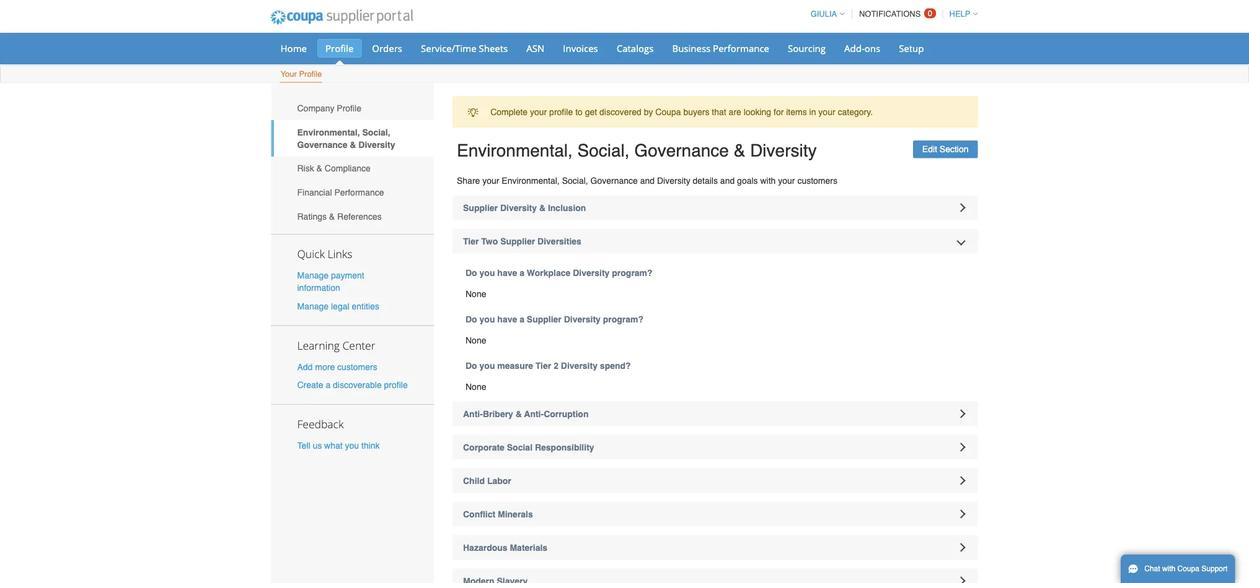 Task type: vqa. For each thing, say whether or not it's contained in the screenshot.
Margo J image
no



Task type: describe. For each thing, give the bounding box(es) containing it.
do you measure tier 2 diversity spend?
[[466, 361, 631, 371]]

get
[[585, 107, 597, 117]]

in
[[809, 107, 816, 117]]

supplier diversity & inclusion
[[463, 203, 586, 213]]

corporate
[[463, 443, 505, 453]]

add-ons
[[844, 42, 880, 55]]

do you have a workplace diversity program?
[[466, 268, 653, 278]]

& up risk & compliance link
[[350, 140, 356, 150]]

2 vertical spatial supplier
[[527, 315, 562, 325]]

1 vertical spatial tier
[[535, 361, 551, 371]]

add-ons link
[[836, 39, 888, 58]]

profile for company profile
[[337, 103, 361, 113]]

edit
[[922, 145, 937, 154]]

business performance
[[672, 42, 769, 55]]

setup
[[899, 42, 924, 55]]

program? for do you have a workplace diversity program?
[[612, 268, 653, 278]]

giulia link
[[805, 9, 844, 19]]

help
[[949, 9, 970, 19]]

company profile link
[[271, 96, 434, 120]]

create
[[297, 380, 323, 390]]

have for workplace
[[497, 268, 517, 278]]

category.
[[838, 107, 873, 117]]

by
[[644, 107, 653, 117]]

share your environmental, social, governance and diversity details and goals with your customers
[[457, 176, 837, 186]]

create a discoverable profile
[[297, 380, 408, 390]]

conflict minerals
[[463, 510, 533, 520]]

workplace
[[527, 268, 571, 278]]

corruption
[[544, 409, 589, 419]]

your profile link
[[280, 67, 322, 83]]

financial performance link
[[271, 181, 434, 205]]

references
[[337, 212, 382, 222]]

tier inside tier two supplier diversities dropdown button
[[463, 236, 479, 246]]

company profile
[[297, 103, 361, 113]]

your
[[280, 69, 297, 79]]

conflict minerals heading
[[453, 502, 978, 527]]

coupa supplier portal image
[[262, 2, 422, 33]]

giulia
[[811, 9, 837, 19]]

do for do you have a supplier diversity program?
[[466, 315, 477, 325]]

2 and from the left
[[720, 176, 735, 186]]

catalogs
[[617, 42, 654, 55]]

your right share
[[482, 176, 499, 186]]

that
[[712, 107, 726, 117]]

catalogs link
[[609, 39, 662, 58]]

with inside button
[[1162, 565, 1175, 574]]

complete your profile to get discovered by coupa buyers that are looking for items in your category.
[[490, 107, 873, 117]]

1 vertical spatial profile
[[384, 380, 408, 390]]

2 vertical spatial social,
[[562, 176, 588, 186]]

conflict minerals button
[[453, 502, 978, 527]]

program? for do you have a supplier diversity program?
[[603, 315, 643, 325]]

your right complete
[[530, 107, 547, 117]]

hazardous materials button
[[453, 536, 978, 561]]

your right in
[[818, 107, 835, 117]]

add-
[[844, 42, 865, 55]]

diversity right 2
[[561, 361, 598, 371]]

manage payment information
[[297, 271, 364, 293]]

& right the risk
[[317, 164, 322, 174]]

2 none from the top
[[466, 336, 486, 346]]

1 and from the left
[[640, 176, 655, 186]]

1 horizontal spatial customers
[[797, 176, 837, 186]]

materials
[[510, 543, 547, 553]]

chat with coupa support
[[1144, 565, 1228, 574]]

notifications
[[859, 9, 921, 19]]

diversity inside 'supplier diversity & inclusion' dropdown button
[[500, 203, 537, 213]]

risk
[[297, 164, 314, 174]]

sourcing
[[788, 42, 826, 55]]

support
[[1202, 565, 1228, 574]]

diversity inside environmental, social, governance & diversity
[[358, 140, 395, 150]]

tell us what you think button
[[297, 440, 380, 452]]

manage for manage payment information
[[297, 271, 329, 281]]

1 vertical spatial social,
[[577, 141, 630, 161]]

learning center
[[297, 338, 375, 353]]

buyers
[[683, 107, 709, 117]]

& up goals
[[734, 141, 745, 161]]

your profile
[[280, 69, 322, 79]]

sheets
[[479, 42, 508, 55]]

2
[[554, 361, 558, 371]]

inclusion
[[548, 203, 586, 213]]

labor
[[487, 476, 511, 486]]

anti-bribery & anti-corruption
[[463, 409, 589, 419]]

& inside heading
[[539, 203, 546, 213]]

think
[[361, 441, 380, 451]]

are
[[729, 107, 741, 117]]

invoices link
[[555, 39, 606, 58]]

notifications 0
[[859, 9, 932, 19]]

tier two supplier diversities
[[463, 236, 581, 246]]

for
[[774, 107, 784, 117]]

0 vertical spatial profile
[[325, 42, 354, 55]]

financial
[[297, 188, 332, 198]]

2 vertical spatial environmental,
[[502, 176, 560, 186]]

hazardous
[[463, 543, 507, 553]]

service/time sheets link
[[413, 39, 516, 58]]

asn link
[[518, 39, 552, 58]]

manage legal entities
[[297, 302, 379, 311]]

0 vertical spatial environmental,
[[297, 127, 360, 137]]

3 none from the top
[[466, 382, 486, 392]]

bribery
[[483, 409, 513, 419]]

business performance link
[[664, 39, 777, 58]]

1 anti- from the left
[[463, 409, 483, 419]]

discovered
[[599, 107, 641, 117]]

2 anti- from the left
[[524, 409, 544, 419]]

links
[[328, 247, 352, 262]]

responsibility
[[535, 443, 594, 453]]

service/time sheets
[[421, 42, 508, 55]]

1 vertical spatial supplier
[[500, 236, 535, 246]]

goals
[[737, 176, 758, 186]]

1 horizontal spatial environmental, social, governance & diversity
[[457, 141, 817, 161]]

manage for manage legal entities
[[297, 302, 329, 311]]

quick links
[[297, 247, 352, 262]]

child labor
[[463, 476, 511, 486]]



Task type: locate. For each thing, give the bounding box(es) containing it.
corporate social responsibility button
[[453, 435, 978, 460]]

learning
[[297, 338, 340, 353]]

diversity left details
[[657, 176, 690, 186]]

social, down the company profile link
[[362, 127, 390, 137]]

1 vertical spatial customers
[[337, 362, 377, 372]]

1 horizontal spatial performance
[[713, 42, 769, 55]]

environmental, social, governance & diversity link
[[271, 120, 434, 157]]

child labor button
[[453, 469, 978, 494]]

a left the workplace at the top left of page
[[520, 268, 524, 278]]

2 vertical spatial a
[[326, 380, 331, 390]]

& right ratings
[[329, 212, 335, 222]]

help link
[[944, 9, 978, 19]]

home link
[[272, 39, 315, 58]]

social
[[507, 443, 532, 453]]

company
[[297, 103, 334, 113]]

1 horizontal spatial with
[[1162, 565, 1175, 574]]

hazardous materials heading
[[453, 536, 978, 561]]

child
[[463, 476, 485, 486]]

profile down "coupa supplier portal" image
[[325, 42, 354, 55]]

1 vertical spatial environmental,
[[457, 141, 573, 161]]

profile inside complete your profile to get discovered by coupa buyers that are looking for items in your category. alert
[[549, 107, 573, 117]]

your
[[530, 107, 547, 117], [818, 107, 835, 117], [482, 176, 499, 186], [778, 176, 795, 186]]

tier two supplier diversities button
[[453, 229, 978, 254]]

complete
[[490, 107, 528, 117]]

anti- up corporate social responsibility
[[524, 409, 544, 419]]

with right chat
[[1162, 565, 1175, 574]]

manage legal entities link
[[297, 302, 379, 311]]

1 vertical spatial do
[[466, 315, 477, 325]]

coupa inside complete your profile to get discovered by coupa buyers that are looking for items in your category. alert
[[655, 107, 681, 117]]

coupa right by
[[655, 107, 681, 117]]

diversity down for
[[750, 141, 817, 161]]

payment
[[331, 271, 364, 281]]

tell
[[297, 441, 310, 451]]

performance up references
[[334, 188, 384, 198]]

with right goals
[[760, 176, 776, 186]]

performance for financial performance
[[334, 188, 384, 198]]

invoices
[[563, 42, 598, 55]]

social,
[[362, 127, 390, 137], [577, 141, 630, 161], [562, 176, 588, 186]]

1 manage from the top
[[297, 271, 329, 281]]

environmental,
[[297, 127, 360, 137], [457, 141, 573, 161], [502, 176, 560, 186]]

1 vertical spatial performance
[[334, 188, 384, 198]]

child labor heading
[[453, 469, 978, 494]]

ratings & references
[[297, 212, 382, 222]]

sourcing link
[[780, 39, 834, 58]]

& inside heading
[[516, 409, 522, 419]]

supplier diversity & inclusion heading
[[453, 196, 978, 220]]

customers
[[797, 176, 837, 186], [337, 362, 377, 372]]

0 vertical spatial have
[[497, 268, 517, 278]]

manage down information
[[297, 302, 329, 311]]

with
[[760, 176, 776, 186], [1162, 565, 1175, 574]]

have for supplier
[[497, 315, 517, 325]]

0 horizontal spatial and
[[640, 176, 655, 186]]

0 vertical spatial tier
[[463, 236, 479, 246]]

to
[[575, 107, 583, 117]]

diversity up tier two supplier diversities
[[500, 203, 537, 213]]

2 vertical spatial profile
[[337, 103, 361, 113]]

social, down get
[[577, 141, 630, 161]]

1 have from the top
[[497, 268, 517, 278]]

profile
[[325, 42, 354, 55], [299, 69, 322, 79], [337, 103, 361, 113]]

quick
[[297, 247, 325, 262]]

orders
[[372, 42, 402, 55]]

0 vertical spatial do
[[466, 268, 477, 278]]

0 vertical spatial a
[[520, 268, 524, 278]]

2 do from the top
[[466, 315, 477, 325]]

a
[[520, 268, 524, 278], [520, 315, 524, 325], [326, 380, 331, 390]]

diversity right the workplace at the top left of page
[[573, 268, 610, 278]]

profile right your
[[299, 69, 322, 79]]

&
[[350, 140, 356, 150], [734, 141, 745, 161], [317, 164, 322, 174], [539, 203, 546, 213], [329, 212, 335, 222], [516, 409, 522, 419]]

anti-bribery & anti-corruption heading
[[453, 402, 978, 427]]

corporate social responsibility
[[463, 443, 594, 453]]

diversities
[[537, 236, 581, 246]]

environmental, down complete
[[457, 141, 573, 161]]

section
[[940, 145, 969, 154]]

manage inside manage payment information
[[297, 271, 329, 281]]

supplier diversity & inclusion button
[[453, 196, 978, 220]]

environmental, social, governance & diversity
[[297, 127, 395, 150], [457, 141, 817, 161]]

chat
[[1144, 565, 1160, 574]]

0 vertical spatial profile
[[549, 107, 573, 117]]

1 vertical spatial manage
[[297, 302, 329, 311]]

more
[[315, 362, 335, 372]]

add more customers
[[297, 362, 377, 372]]

have up measure at the left
[[497, 315, 517, 325]]

0 vertical spatial coupa
[[655, 107, 681, 117]]

ratings & references link
[[271, 205, 434, 229]]

0 vertical spatial performance
[[713, 42, 769, 55]]

center
[[342, 338, 375, 353]]

1 horizontal spatial and
[[720, 176, 735, 186]]

0
[[928, 9, 932, 18]]

0 vertical spatial manage
[[297, 271, 329, 281]]

tier left 2
[[535, 361, 551, 371]]

anti-
[[463, 409, 483, 419], [524, 409, 544, 419]]

& right the bribery
[[516, 409, 522, 419]]

environmental, up supplier diversity & inclusion
[[502, 176, 560, 186]]

do
[[466, 268, 477, 278], [466, 315, 477, 325], [466, 361, 477, 371]]

0 horizontal spatial anti-
[[463, 409, 483, 419]]

1 horizontal spatial coupa
[[1178, 565, 1199, 574]]

1 vertical spatial coupa
[[1178, 565, 1199, 574]]

1 vertical spatial none
[[466, 336, 486, 346]]

1 vertical spatial a
[[520, 315, 524, 325]]

tier left two
[[463, 236, 479, 246]]

environmental, down company profile
[[297, 127, 360, 137]]

0 horizontal spatial environmental, social, governance & diversity
[[297, 127, 395, 150]]

add more customers link
[[297, 362, 377, 372]]

edit section link
[[913, 141, 978, 158]]

0 horizontal spatial profile
[[384, 380, 408, 390]]

corporate social responsibility heading
[[453, 435, 978, 460]]

performance
[[713, 42, 769, 55], [334, 188, 384, 198]]

1 vertical spatial program?
[[603, 315, 643, 325]]

2 have from the top
[[497, 315, 517, 325]]

manage
[[297, 271, 329, 281], [297, 302, 329, 311]]

chat with coupa support button
[[1121, 555, 1235, 584]]

feedback
[[297, 417, 344, 432]]

add
[[297, 362, 313, 372]]

navigation containing notifications 0
[[805, 2, 978, 26]]

have
[[497, 268, 517, 278], [497, 315, 517, 325]]

create a discoverable profile link
[[297, 380, 408, 390]]

1 none from the top
[[466, 289, 486, 299]]

1 do from the top
[[466, 268, 477, 278]]

do for do you measure tier 2 diversity spend?
[[466, 361, 477, 371]]

manage payment information link
[[297, 271, 364, 293]]

compliance
[[325, 164, 371, 174]]

you inside button
[[345, 441, 359, 451]]

supplier up do you measure tier 2 diversity spend?
[[527, 315, 562, 325]]

0 vertical spatial supplier
[[463, 203, 498, 213]]

1 horizontal spatial tier
[[535, 361, 551, 371]]

a up measure at the left
[[520, 315, 524, 325]]

0 horizontal spatial customers
[[337, 362, 377, 372]]

discoverable
[[333, 380, 382, 390]]

environmental, social, governance & diversity up compliance
[[297, 127, 395, 150]]

1 horizontal spatial profile
[[549, 107, 573, 117]]

0 vertical spatial program?
[[612, 268, 653, 278]]

items
[[786, 107, 807, 117]]

do for do you have a workplace diversity program?
[[466, 268, 477, 278]]

you for do you have a workplace diversity program?
[[480, 268, 495, 278]]

and left goals
[[720, 176, 735, 186]]

performance for business performance
[[713, 42, 769, 55]]

social, up inclusion
[[562, 176, 588, 186]]

1 vertical spatial profile
[[299, 69, 322, 79]]

diversity up risk & compliance link
[[358, 140, 395, 150]]

supplier right two
[[500, 236, 535, 246]]

2 manage from the top
[[297, 302, 329, 311]]

coupa inside 'chat with coupa support' button
[[1178, 565, 1199, 574]]

orders link
[[364, 39, 410, 58]]

information
[[297, 283, 340, 293]]

risk & compliance link
[[271, 157, 434, 181]]

performance right business
[[713, 42, 769, 55]]

have down tier two supplier diversities
[[497, 268, 517, 278]]

0 vertical spatial none
[[466, 289, 486, 299]]

diversity down do you have a workplace diversity program?
[[564, 315, 601, 325]]

ratings
[[297, 212, 327, 222]]

share
[[457, 176, 480, 186]]

3 do from the top
[[466, 361, 477, 371]]

0 horizontal spatial tier
[[463, 236, 479, 246]]

profile right discoverable
[[384, 380, 408, 390]]

service/time
[[421, 42, 476, 55]]

anti- up corporate
[[463, 409, 483, 419]]

profile up environmental, social, governance & diversity link on the left
[[337, 103, 361, 113]]

heading
[[453, 569, 978, 584]]

2 vertical spatial do
[[466, 361, 477, 371]]

you for do you have a supplier diversity program?
[[480, 315, 495, 325]]

1 horizontal spatial anti-
[[524, 409, 544, 419]]

0 vertical spatial customers
[[797, 176, 837, 186]]

profile left to
[[549, 107, 573, 117]]

environmental, social, governance & diversity up share your environmental, social, governance and diversity details and goals with your customers
[[457, 141, 817, 161]]

us
[[313, 441, 322, 451]]

0 horizontal spatial with
[[760, 176, 776, 186]]

0 vertical spatial with
[[760, 176, 776, 186]]

your right goals
[[778, 176, 795, 186]]

tier two supplier diversities heading
[[453, 229, 978, 254]]

complete your profile to get discovered by coupa buyers that are looking for items in your category. alert
[[453, 96, 978, 128]]

2 vertical spatial none
[[466, 382, 486, 392]]

coupa left the support on the bottom of the page
[[1178, 565, 1199, 574]]

risk & compliance
[[297, 164, 371, 174]]

a for workplace
[[520, 268, 524, 278]]

1 vertical spatial with
[[1162, 565, 1175, 574]]

ons
[[865, 42, 880, 55]]

0 horizontal spatial coupa
[[655, 107, 681, 117]]

measure
[[497, 361, 533, 371]]

profile for your profile
[[299, 69, 322, 79]]

you for do you measure tier 2 diversity spend?
[[480, 361, 495, 371]]

manage up information
[[297, 271, 329, 281]]

asn
[[526, 42, 544, 55]]

supplier down share
[[463, 203, 498, 213]]

navigation
[[805, 2, 978, 26]]

1 vertical spatial have
[[497, 315, 517, 325]]

spend?
[[600, 361, 631, 371]]

two
[[481, 236, 498, 246]]

setup link
[[891, 39, 932, 58]]

you
[[480, 268, 495, 278], [480, 315, 495, 325], [480, 361, 495, 371], [345, 441, 359, 451]]

0 horizontal spatial performance
[[334, 188, 384, 198]]

a for supplier
[[520, 315, 524, 325]]

& left inclusion
[[539, 203, 546, 213]]

and left details
[[640, 176, 655, 186]]

0 vertical spatial social,
[[362, 127, 390, 137]]

a right create
[[326, 380, 331, 390]]



